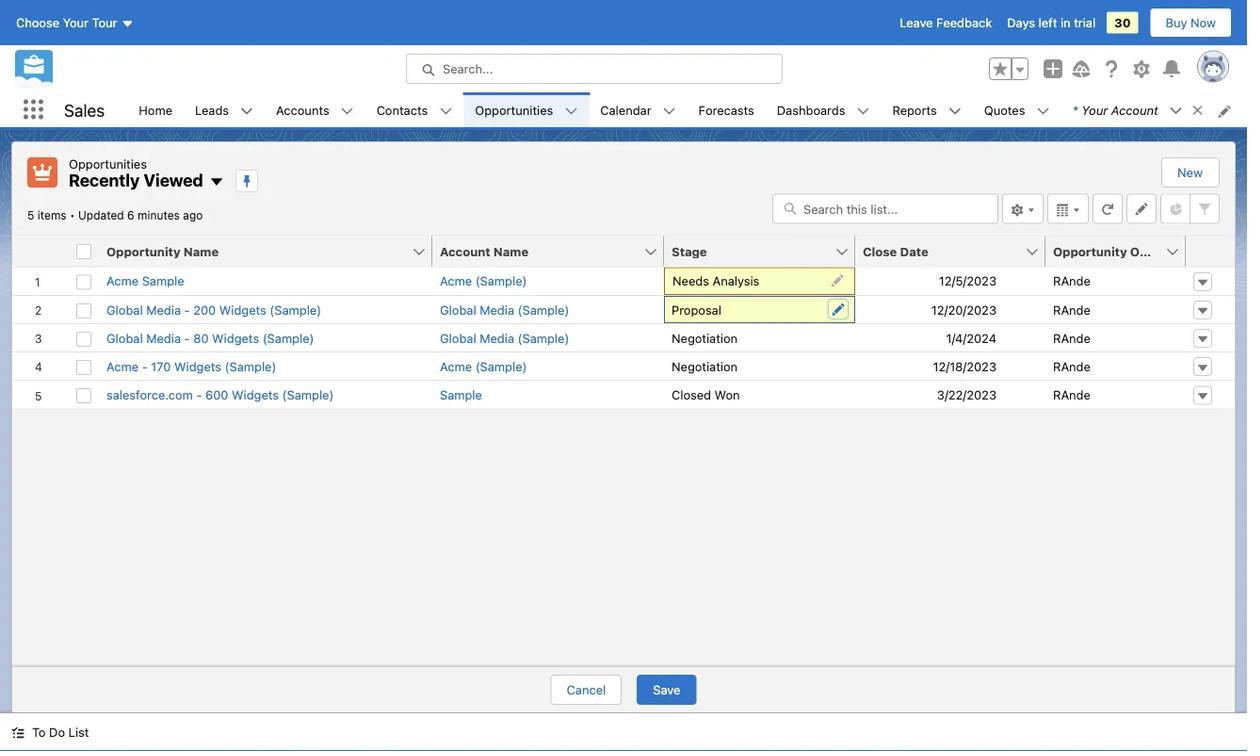 Task type: vqa. For each thing, say whether or not it's contained in the screenshot.
Now
yes



Task type: locate. For each thing, give the bounding box(es) containing it.
sales
[[64, 100, 105, 120]]

text default image inside quotes list item
[[1037, 104, 1050, 118]]

text default image for accounts
[[341, 104, 354, 118]]

0 horizontal spatial opportunities
[[69, 156, 147, 171]]

widgets down the 80
[[174, 359, 222, 373]]

30
[[1115, 16, 1132, 30]]

cell
[[69, 236, 99, 267]]

text default image right "calendar"
[[663, 104, 676, 118]]

global media (sample) down account name
[[440, 302, 570, 316]]

global media (sample) link for global media - 80 widgets (sample)
[[440, 329, 570, 347]]

acme (sample)
[[440, 274, 527, 288], [440, 359, 527, 373]]

text default image inside "dashboards" list item
[[857, 104, 870, 118]]

sample link
[[440, 386, 483, 404]]

3/22/2023
[[938, 387, 997, 402]]

global media (sample) link
[[440, 300, 570, 319], [440, 329, 570, 347]]

tour
[[92, 16, 117, 30]]

buy
[[1166, 16, 1188, 30]]

1/4/2024
[[947, 331, 997, 345]]

2 negotiation from the top
[[672, 359, 738, 373]]

global media (sample) for global media - 80 widgets (sample)
[[440, 331, 570, 345]]

text default image right contacts in the left top of the page
[[440, 104, 453, 118]]

5 text default image from the left
[[1037, 104, 1050, 118]]

1 negotiation from the top
[[672, 331, 738, 345]]

widgets
[[219, 302, 267, 316], [212, 331, 259, 345], [174, 359, 222, 373], [232, 387, 279, 402]]

text default image left to
[[11, 726, 25, 739]]

1 global media (sample) from the top
[[440, 302, 570, 316]]

name for account name
[[494, 244, 529, 258]]

80
[[193, 331, 209, 345]]

0 horizontal spatial name
[[184, 244, 219, 258]]

opportunity name
[[107, 244, 219, 258]]

(sample)
[[476, 274, 527, 288], [270, 302, 322, 316], [518, 302, 570, 316], [263, 331, 314, 345], [518, 331, 570, 345], [225, 359, 277, 373], [476, 359, 527, 373], [282, 387, 334, 402]]

1 acme (sample) from the top
[[440, 274, 527, 288]]

1 vertical spatial sample
[[440, 387, 483, 402]]

opportunity up 'acme sample'
[[107, 244, 181, 258]]

1 vertical spatial acme (sample)
[[440, 359, 527, 373]]

opportunities link
[[464, 92, 565, 127]]

your inside list item
[[1082, 103, 1109, 117]]

calendar link
[[589, 92, 663, 127]]

0 vertical spatial acme (sample)
[[440, 274, 527, 288]]

home link
[[127, 92, 184, 127]]

leave
[[900, 16, 934, 30]]

leave feedback link
[[900, 16, 993, 30]]

text default image for leads
[[240, 104, 254, 118]]

item number element
[[12, 236, 69, 267]]

new button
[[1163, 158, 1219, 187]]

text default image right leads
[[240, 104, 254, 118]]

1 vertical spatial your
[[1082, 103, 1109, 117]]

acme (sample) up sample link
[[440, 359, 527, 373]]

quotes list item
[[973, 92, 1062, 127]]

negotiation up closed won
[[672, 359, 738, 373]]

forecasts link
[[688, 92, 766, 127]]

negotiation for acme (sample)
[[672, 359, 738, 373]]

opportunities up updated
[[69, 156, 147, 171]]

text default image inside opportunities list item
[[565, 104, 578, 118]]

updated
[[78, 209, 124, 222]]

media down account name
[[480, 302, 515, 316]]

12/5/2023
[[940, 274, 997, 288]]

trial
[[1075, 16, 1096, 30]]

salesforce.com
[[107, 387, 193, 402]]

None search field
[[773, 194, 999, 224]]

text default image left *
[[1037, 104, 1050, 118]]

- left the 80
[[184, 331, 190, 345]]

cancel button
[[551, 675, 622, 705]]

1 rande from the top
[[1054, 274, 1091, 288]]

leads link
[[184, 92, 240, 127]]

1 horizontal spatial account
[[1112, 103, 1159, 117]]

4 rande from the top
[[1054, 359, 1091, 373]]

0 vertical spatial acme (sample) link
[[440, 272, 527, 290]]

global inside global media - 80 widgets (sample) link
[[107, 331, 143, 345]]

(sample) up sample link
[[476, 359, 527, 373]]

list
[[127, 92, 1248, 127]]

2 name from the left
[[494, 244, 529, 258]]

2 rande from the top
[[1054, 302, 1091, 316]]

text default image for *
[[1170, 104, 1183, 117]]

text default image right "* your account"
[[1170, 104, 1183, 117]]

1 horizontal spatial opportunity
[[1054, 244, 1128, 258]]

acme (sample) link for acme sample
[[440, 272, 527, 290]]

stage element
[[664, 236, 867, 267]]

salesforce.com - 600 widgets (sample) link
[[107, 386, 334, 404]]

none search field inside recently viewed|opportunities|list view element
[[773, 194, 999, 224]]

your
[[63, 16, 89, 30], [1082, 103, 1109, 117]]

name inside button
[[494, 244, 529, 258]]

home
[[139, 103, 173, 117]]

reports
[[893, 103, 938, 117]]

item number image
[[12, 236, 69, 266]]

dashboards link
[[766, 92, 857, 127]]

3 rande from the top
[[1054, 331, 1091, 345]]

close date
[[863, 244, 929, 258]]

recently
[[69, 170, 140, 190]]

1 vertical spatial opportunities
[[69, 156, 147, 171]]

text default image inside calendar list item
[[663, 104, 676, 118]]

global media (sample)
[[440, 302, 570, 316], [440, 331, 570, 345]]

text default image
[[1192, 104, 1205, 117], [1170, 104, 1183, 117], [341, 104, 354, 118], [440, 104, 453, 118], [565, 104, 578, 118], [11, 726, 25, 739]]

1 acme (sample) link from the top
[[440, 272, 527, 290]]

your right *
[[1082, 103, 1109, 117]]

widgets right the 80
[[212, 331, 259, 345]]

global media (sample) link for global media - 200 widgets (sample)
[[440, 300, 570, 319]]

0 vertical spatial your
[[63, 16, 89, 30]]

leads list item
[[184, 92, 265, 127]]

4 text default image from the left
[[949, 104, 962, 118]]

0 horizontal spatial account
[[440, 244, 491, 258]]

items
[[38, 209, 67, 222]]

(sample) down account name element
[[518, 331, 570, 345]]

0 vertical spatial account
[[1112, 103, 1159, 117]]

2 opportunity from the left
[[1054, 244, 1128, 258]]

1 vertical spatial global media (sample)
[[440, 331, 570, 345]]

acme down opportunity name
[[107, 274, 139, 288]]

opportunities down search...
[[475, 103, 554, 117]]

cancel
[[567, 683, 606, 697]]

acme sample
[[107, 274, 184, 288]]

opportunity for opportunity name
[[107, 244, 181, 258]]

0 horizontal spatial opportunity
[[107, 244, 181, 258]]

name inside button
[[184, 244, 219, 258]]

text default image right reports
[[949, 104, 962, 118]]

0 vertical spatial opportunities
[[475, 103, 554, 117]]

0 vertical spatial negotiation
[[672, 331, 738, 345]]

opportunities inside list item
[[475, 103, 554, 117]]

1 horizontal spatial opportunities
[[475, 103, 554, 117]]

choose your tour button
[[15, 8, 135, 38]]

2 acme (sample) from the top
[[440, 359, 527, 373]]

opportunities list item
[[464, 92, 589, 127]]

name for opportunity name
[[184, 244, 219, 258]]

(sample) down account name
[[476, 274, 527, 288]]

1 opportunity from the left
[[107, 244, 181, 258]]

2 text default image from the left
[[663, 104, 676, 118]]

0 horizontal spatial sample
[[142, 274, 184, 288]]

0 horizontal spatial your
[[63, 16, 89, 30]]

global media (sample) link down account name
[[440, 300, 570, 319]]

account inside list item
[[1112, 103, 1159, 117]]

rande for 12/18/2023
[[1054, 359, 1091, 373]]

(sample) right "600"
[[282, 387, 334, 402]]

widgets right "600"
[[232, 387, 279, 402]]

your inside dropdown button
[[63, 16, 89, 30]]

media up sample link
[[480, 331, 515, 345]]

close date element
[[856, 236, 1058, 267]]

5
[[27, 209, 34, 222]]

analysis
[[713, 274, 760, 288]]

leave feedback
[[900, 16, 993, 30]]

to do list
[[32, 725, 89, 739]]

1 horizontal spatial name
[[494, 244, 529, 258]]

1 vertical spatial acme (sample) link
[[440, 357, 527, 376]]

0 vertical spatial global media (sample)
[[440, 302, 570, 316]]

group
[[990, 57, 1029, 80]]

text default image right accounts
[[341, 104, 354, 118]]

proposal
[[672, 302, 722, 316]]

reports list item
[[882, 92, 973, 127]]

search... button
[[406, 54, 783, 84]]

global media (sample) for global media - 200 widgets (sample)
[[440, 302, 570, 316]]

2 global media (sample) from the top
[[440, 331, 570, 345]]

opportunity owner alias
[[1054, 244, 1204, 258]]

1 global media (sample) link from the top
[[440, 300, 570, 319]]

media down acme sample link
[[146, 302, 181, 316]]

opportunity left owner
[[1054, 244, 1128, 258]]

salesforce.com - 600 widgets (sample)
[[107, 387, 334, 402]]

1 vertical spatial negotiation
[[672, 359, 738, 373]]

0 vertical spatial sample
[[142, 274, 184, 288]]

negotiation down proposal
[[672, 331, 738, 345]]

text default image inside leads list item
[[240, 104, 254, 118]]

global media - 80 widgets (sample)
[[107, 331, 314, 345]]

to do list button
[[0, 713, 100, 751]]

days
[[1008, 16, 1036, 30]]

rande
[[1054, 274, 1091, 288], [1054, 302, 1091, 316], [1054, 331, 1091, 345], [1054, 359, 1091, 373], [1054, 387, 1091, 402]]

text default image left reports link
[[857, 104, 870, 118]]

1 text default image from the left
[[240, 104, 254, 118]]

media up 170
[[146, 331, 181, 345]]

text default image
[[240, 104, 254, 118], [663, 104, 676, 118], [857, 104, 870, 118], [949, 104, 962, 118], [1037, 104, 1050, 118]]

media for global media - 200 widgets (sample) link
[[146, 302, 181, 316]]

calendar list item
[[589, 92, 688, 127]]

2 acme (sample) link from the top
[[440, 357, 527, 376]]

text default image for opportunities
[[565, 104, 578, 118]]

list item
[[1062, 92, 1214, 127]]

3 text default image from the left
[[857, 104, 870, 118]]

opportunity owner alias element
[[1046, 236, 1204, 267]]

sample
[[142, 274, 184, 288], [440, 387, 483, 402]]

choose your tour
[[16, 16, 117, 30]]

1 name from the left
[[184, 244, 219, 258]]

now
[[1191, 16, 1217, 30]]

text default image inside reports list item
[[949, 104, 962, 118]]

1 vertical spatial global media (sample) link
[[440, 329, 570, 347]]

0 vertical spatial global media (sample) link
[[440, 300, 570, 319]]

acme (sample) down account name
[[440, 274, 527, 288]]

5 rande from the top
[[1054, 387, 1091, 402]]

acme (sample) link down account name
[[440, 272, 527, 290]]

text default image inside "accounts" list item
[[341, 104, 354, 118]]

your left "tour"
[[63, 16, 89, 30]]

- left "600"
[[196, 387, 202, 402]]

2 global media (sample) link from the top
[[440, 329, 570, 347]]

text default image down search... button
[[565, 104, 578, 118]]

acme (sample) link up sample link
[[440, 357, 527, 376]]

name
[[184, 244, 219, 258], [494, 244, 529, 258]]

acme left 170
[[107, 359, 139, 373]]

negotiation for global media (sample)
[[672, 331, 738, 345]]

- left 170
[[142, 359, 148, 373]]

negotiation
[[672, 331, 738, 345], [672, 359, 738, 373]]

text default image inside contacts list item
[[440, 104, 453, 118]]

global media - 200 widgets (sample) link
[[107, 300, 322, 319]]

acme (sample) link
[[440, 272, 527, 290], [440, 357, 527, 376]]

acme - 170 widgets (sample) link
[[107, 357, 277, 376]]

recently viewed
[[69, 170, 203, 190]]

1 horizontal spatial your
[[1082, 103, 1109, 117]]

action element
[[1187, 236, 1236, 267]]

closed won
[[672, 387, 740, 402]]

media for global media - 80 widgets (sample) link
[[146, 331, 181, 345]]

close date button
[[856, 236, 1025, 266]]

1 vertical spatial account
[[440, 244, 491, 258]]

close
[[863, 244, 898, 258]]

rande for 12/5/2023
[[1054, 274, 1091, 288]]

acme up sample link
[[440, 359, 472, 373]]

dashboards
[[777, 103, 846, 117]]

global media (sample) link up sample link
[[440, 329, 570, 347]]

global media (sample) up sample link
[[440, 331, 570, 345]]

date
[[901, 244, 929, 258]]



Task type: describe. For each thing, give the bounding box(es) containing it.
list
[[68, 725, 89, 739]]

list containing home
[[127, 92, 1248, 127]]

save button
[[637, 675, 697, 705]]

rande for 1/4/2024
[[1054, 331, 1091, 345]]

needs
[[673, 274, 710, 288]]

acme (sample) for acme - 170 widgets (sample)
[[440, 359, 527, 373]]

list item containing *
[[1062, 92, 1214, 127]]

media for global media (sample) link for global media - 80 widgets (sample)
[[480, 331, 515, 345]]

text default image for dashboards
[[857, 104, 870, 118]]

text default image inside to do list button
[[11, 726, 25, 739]]

contacts link
[[365, 92, 440, 127]]

account name button
[[433, 236, 644, 266]]

forecasts
[[699, 103, 755, 117]]

acme - 170 widgets (sample)
[[107, 359, 277, 373]]

quotes
[[985, 103, 1026, 117]]

media for global media (sample) link for global media - 200 widgets (sample)
[[480, 302, 515, 316]]

Search Recently Viewed list view. search field
[[773, 194, 999, 224]]

account name element
[[433, 236, 676, 267]]

quotes link
[[973, 92, 1037, 127]]

opportunity owner alias button
[[1046, 236, 1204, 266]]

opportunity name element
[[99, 236, 444, 267]]

rande for 12/20/2023
[[1054, 302, 1091, 316]]

choose
[[16, 16, 59, 30]]

acme (sample) link for acme - 170 widgets (sample)
[[440, 357, 527, 376]]

do
[[49, 725, 65, 739]]

- left 200
[[184, 302, 190, 316]]

global media - 80 widgets (sample) link
[[107, 329, 314, 347]]

account inside button
[[440, 244, 491, 258]]

closed
[[672, 387, 712, 402]]

to
[[32, 725, 46, 739]]

acme sample link
[[107, 272, 184, 290]]

(sample) up salesforce.com - 600 widgets (sample)
[[225, 359, 277, 373]]

leads
[[195, 103, 229, 117]]

12/18/2023
[[934, 359, 997, 373]]

600
[[206, 387, 229, 402]]

stage
[[672, 244, 708, 258]]

cell inside recently viewed grid
[[69, 236, 99, 267]]

(sample) down "opportunity name" element
[[270, 302, 322, 316]]

acme (sample) for acme sample
[[440, 274, 527, 288]]

days left in trial
[[1008, 16, 1096, 30]]

global media - 200 widgets (sample)
[[107, 302, 322, 316]]

opportunity for opportunity owner alias
[[1054, 244, 1128, 258]]

calendar
[[601, 103, 652, 117]]

widgets right 200
[[219, 302, 267, 316]]

contacts
[[377, 103, 428, 117]]

buy now
[[1166, 16, 1217, 30]]

text default image for quotes
[[1037, 104, 1050, 118]]

in
[[1061, 16, 1071, 30]]

won
[[715, 387, 740, 402]]

5 items • updated 6 minutes ago
[[27, 209, 203, 222]]

accounts link
[[265, 92, 341, 127]]

alias
[[1174, 244, 1204, 258]]

accounts list item
[[265, 92, 365, 127]]

acme down account name
[[440, 274, 472, 288]]

*
[[1073, 103, 1079, 117]]

rande for 3/22/2023
[[1054, 387, 1091, 402]]

new
[[1178, 165, 1204, 180]]

text default image for contacts
[[440, 104, 453, 118]]

* your account
[[1073, 103, 1159, 117]]

text default image up new
[[1192, 104, 1205, 117]]

recently viewed grid
[[12, 236, 1236, 409]]

needs analysis
[[673, 274, 760, 288]]

global inside global media - 200 widgets (sample) link
[[107, 302, 143, 316]]

dashboards list item
[[766, 92, 882, 127]]

text default image for calendar
[[663, 104, 676, 118]]

recently viewed status
[[27, 209, 78, 222]]

•
[[70, 209, 75, 222]]

recently viewed|opportunities|list view element
[[11, 141, 1237, 713]]

170
[[151, 359, 171, 373]]

1 horizontal spatial sample
[[440, 387, 483, 402]]

action image
[[1187, 236, 1236, 266]]

stage button
[[664, 236, 835, 266]]

(sample) down account name button
[[518, 302, 570, 316]]

search...
[[443, 62, 493, 76]]

accounts
[[276, 103, 330, 117]]

opportunity name button
[[99, 236, 412, 266]]

left
[[1039, 16, 1058, 30]]

opportunities image
[[27, 157, 57, 188]]

viewed
[[144, 170, 203, 190]]

ago
[[183, 209, 203, 222]]

save
[[653, 683, 681, 697]]

6
[[127, 209, 135, 222]]

reports link
[[882, 92, 949, 127]]

12/20/2023
[[932, 302, 997, 316]]

account name
[[440, 244, 529, 258]]

minutes
[[138, 209, 180, 222]]

200
[[193, 302, 216, 316]]

text default image for reports
[[949, 104, 962, 118]]

contacts list item
[[365, 92, 464, 127]]

your for account
[[1082, 103, 1109, 117]]

your for tour
[[63, 16, 89, 30]]

(sample) down global media - 200 widgets (sample) link
[[263, 331, 314, 345]]

owner
[[1131, 244, 1171, 258]]

feedback
[[937, 16, 993, 30]]



